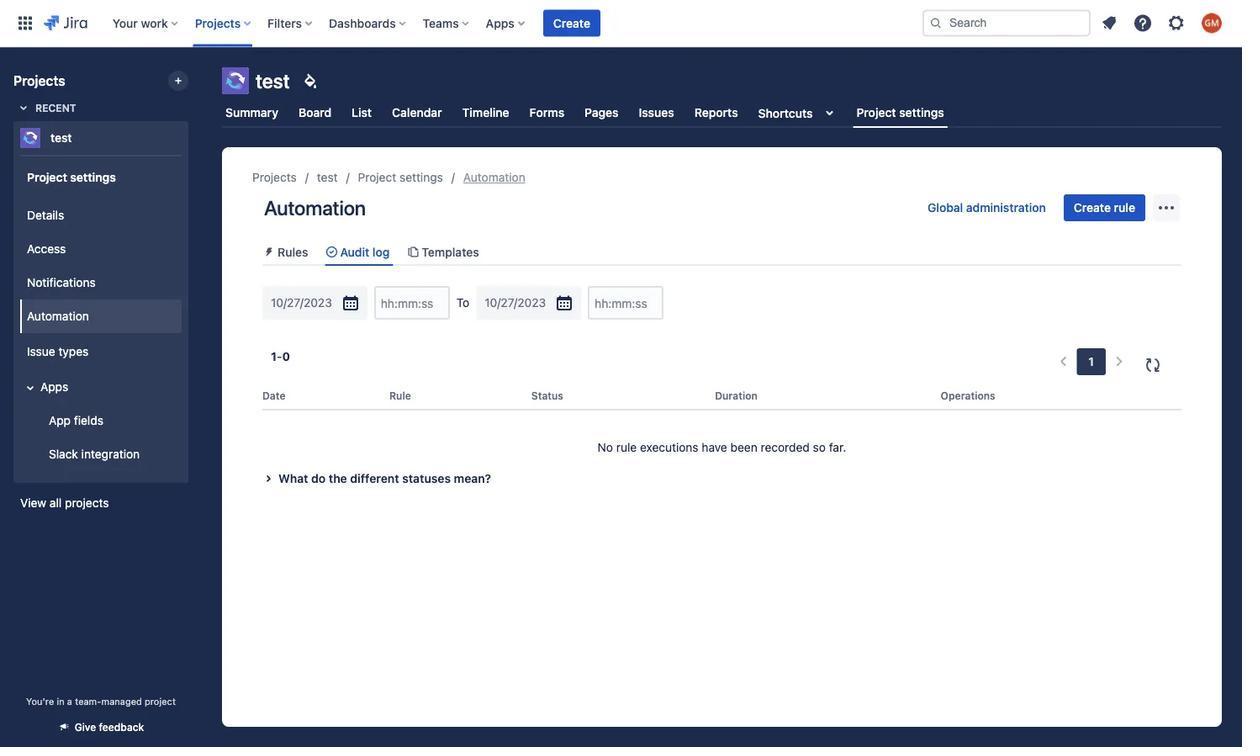 Task type: describe. For each thing, give the bounding box(es) containing it.
0 horizontal spatial test link
[[13, 121, 182, 155]]

been
[[731, 441, 758, 454]]

log
[[373, 245, 390, 259]]

apps inside button
[[40, 380, 68, 394]]

1 horizontal spatial project
[[358, 170, 396, 184]]

timeline
[[462, 106, 509, 119]]

expand image
[[258, 469, 278, 489]]

collapse recent projects image
[[13, 98, 34, 118]]

global administration link
[[918, 194, 1056, 221]]

settings image
[[1167, 13, 1187, 33]]

give feedback
[[75, 721, 144, 733]]

to
[[457, 296, 470, 310]]

apps inside popup button
[[486, 16, 515, 30]]

have
[[702, 441, 727, 454]]

search image
[[930, 16, 943, 30]]

1 vertical spatial test link
[[317, 167, 338, 188]]

expand image
[[20, 378, 40, 398]]

filters button
[[263, 10, 319, 37]]

templates
[[422, 245, 479, 259]]

0 horizontal spatial project
[[27, 170, 67, 184]]

automation link for project settings
[[463, 167, 526, 188]]

group containing project settings
[[17, 155, 182, 481]]

view all projects link
[[13, 488, 188, 518]]

primary element
[[10, 0, 923, 47]]

forms
[[530, 106, 565, 119]]

refresh log image
[[1143, 355, 1163, 375]]

slack integration
[[49, 447, 140, 461]]

issues link
[[636, 98, 678, 128]]

1 hh:mm:ss field from the left
[[376, 288, 448, 318]]

give
[[75, 721, 96, 733]]

issue types link
[[20, 333, 182, 370]]

projects button
[[190, 10, 258, 37]]

0 horizontal spatial settings
[[70, 170, 116, 184]]

managed
[[101, 696, 142, 707]]

notifications image
[[1100, 13, 1120, 33]]

forms link
[[526, 98, 568, 128]]

projects link
[[252, 167, 297, 188]]

1 for 1 - 0
[[271, 350, 277, 364]]

you're in a team-managed project
[[26, 696, 176, 707]]

filters
[[268, 16, 302, 30]]

calendar
[[392, 106, 442, 119]]

summary
[[225, 106, 278, 119]]

-
[[277, 350, 282, 364]]

audit log image
[[325, 245, 339, 259]]

create button
[[543, 10, 601, 37]]

slack integration link
[[30, 437, 182, 471]]

projects
[[65, 496, 109, 510]]

app
[[49, 414, 71, 427]]

0 horizontal spatial projects
[[13, 73, 65, 89]]

slack
[[49, 447, 78, 461]]

0
[[282, 350, 290, 364]]

automation link for notifications
[[20, 299, 182, 333]]

fields
[[74, 414, 103, 427]]

audit log
[[340, 245, 390, 259]]

shortcuts button
[[755, 98, 843, 128]]

2 horizontal spatial project settings
[[857, 106, 945, 119]]

rule
[[389, 390, 411, 401]]

projects for projects link
[[252, 170, 297, 184]]

templates image
[[407, 245, 420, 259]]

notifications link
[[20, 266, 182, 299]]

your profile and settings image
[[1202, 13, 1222, 33]]

project settings for group containing project settings
[[27, 170, 116, 184]]

pages link
[[581, 98, 622, 128]]

issue
[[27, 345, 55, 358]]

so
[[813, 441, 826, 454]]

automation for notifications
[[27, 309, 89, 323]]

duration
[[715, 390, 758, 401]]

your
[[113, 16, 138, 30]]

calendar link
[[389, 98, 446, 128]]

rule for create
[[1114, 201, 1136, 215]]

what do the different statuses mean? button
[[258, 469, 1182, 489]]

administration
[[967, 201, 1046, 215]]

app fields
[[49, 414, 103, 427]]

far.
[[829, 441, 847, 454]]

1 for 1
[[1089, 355, 1094, 369]]

set background color image
[[300, 71, 320, 91]]

global administration
[[928, 201, 1046, 215]]

do
[[311, 472, 326, 486]]

board
[[299, 106, 332, 119]]

actions image
[[1157, 198, 1177, 218]]

issues
[[639, 106, 674, 119]]

details
[[27, 208, 64, 222]]

summary link
[[222, 98, 282, 128]]

access link
[[20, 232, 182, 266]]

create for create rule
[[1074, 201, 1111, 215]]

a
[[67, 696, 72, 707]]

Search field
[[923, 10, 1091, 37]]

timeline link
[[459, 98, 513, 128]]

1 - 0
[[271, 350, 290, 364]]



Task type: vqa. For each thing, say whether or not it's contained in the screenshot.
the right Apps
yes



Task type: locate. For each thing, give the bounding box(es) containing it.
add to starred image
[[183, 128, 204, 148]]

global
[[928, 201, 963, 215]]

1 horizontal spatial automation link
[[463, 167, 526, 188]]

0 horizontal spatial hh:mm:ss field
[[376, 288, 448, 318]]

project settings
[[857, 106, 945, 119], [27, 170, 116, 184], [358, 170, 443, 184]]

automation for project settings
[[463, 170, 526, 184]]

0 horizontal spatial apps
[[40, 380, 68, 394]]

reports
[[695, 106, 738, 119]]

rule left actions icon
[[1114, 201, 1136, 215]]

1 group from the top
[[17, 155, 182, 481]]

all
[[50, 496, 62, 510]]

0 vertical spatial rule
[[1114, 201, 1136, 215]]

banner
[[0, 0, 1243, 47]]

tab list containing rules
[[256, 238, 1189, 266]]

executions
[[640, 441, 699, 454]]

1 vertical spatial apps
[[40, 380, 68, 394]]

None text field
[[271, 295, 274, 311], [485, 295, 488, 311], [271, 295, 274, 311], [485, 295, 488, 311]]

test right projects link
[[317, 170, 338, 184]]

integration
[[81, 447, 140, 461]]

project settings inside group
[[27, 170, 116, 184]]

2 horizontal spatial automation
[[463, 170, 526, 184]]

types
[[58, 345, 89, 358]]

what do the different statuses mean?
[[278, 472, 491, 486]]

apps
[[486, 16, 515, 30], [40, 380, 68, 394]]

shortcuts
[[759, 106, 813, 120]]

project
[[145, 696, 176, 707]]

details link
[[20, 199, 182, 232]]

pagination element
[[1050, 348, 1133, 375]]

1 horizontal spatial create
[[1074, 201, 1111, 215]]

give feedback button
[[48, 713, 154, 741]]

2 10/27/2023 from the left
[[485, 296, 546, 310]]

work
[[141, 16, 168, 30]]

projects inside popup button
[[195, 16, 241, 30]]

1 horizontal spatial 1
[[1089, 355, 1094, 369]]

2 vertical spatial test
[[317, 170, 338, 184]]

0 horizontal spatial create
[[553, 16, 591, 30]]

no
[[598, 441, 613, 454]]

rule for no
[[616, 441, 637, 454]]

rule
[[1114, 201, 1136, 215], [616, 441, 637, 454]]

recent
[[35, 102, 76, 114]]

create inside button
[[1074, 201, 1111, 215]]

1 horizontal spatial automation
[[264, 196, 366, 220]]

0 vertical spatial create
[[553, 16, 591, 30]]

create project image
[[172, 74, 185, 87]]

create left actions icon
[[1074, 201, 1111, 215]]

0 horizontal spatial automation link
[[20, 299, 182, 333]]

team-
[[75, 696, 101, 707]]

operations
[[941, 390, 996, 401]]

0 horizontal spatial rule
[[616, 441, 637, 454]]

reports link
[[691, 98, 742, 128]]

rule inside button
[[1114, 201, 1136, 215]]

mean?
[[454, 472, 491, 486]]

sidebar navigation image
[[183, 67, 220, 101]]

help image
[[1133, 13, 1153, 33]]

rules image
[[262, 245, 276, 259]]

0 vertical spatial test link
[[13, 121, 182, 155]]

0 vertical spatial automation link
[[463, 167, 526, 188]]

2 horizontal spatial project
[[857, 106, 896, 119]]

automation link down the timeline link
[[463, 167, 526, 188]]

tab list containing summary
[[212, 98, 1232, 128]]

1 inside button
[[1089, 355, 1094, 369]]

2 group from the top
[[17, 193, 182, 476]]

1 10/27/2023 from the left
[[271, 296, 332, 310]]

projects down summary link
[[252, 170, 297, 184]]

in
[[57, 696, 65, 707]]

create rule
[[1074, 201, 1136, 215]]

the
[[329, 472, 347, 486]]

1 horizontal spatial test link
[[317, 167, 338, 188]]

test link
[[13, 121, 182, 155], [317, 167, 338, 188]]

group
[[17, 155, 182, 481], [17, 193, 182, 476]]

0 vertical spatial automation
[[463, 170, 526, 184]]

create
[[553, 16, 591, 30], [1074, 201, 1111, 215]]

feedback
[[99, 721, 144, 733]]

view all projects
[[20, 496, 109, 510]]

1 vertical spatial tab list
[[256, 238, 1189, 266]]

1
[[271, 350, 277, 364], [1089, 355, 1094, 369]]

what
[[278, 472, 308, 486]]

create rule button
[[1064, 194, 1146, 221]]

projects up collapse recent projects icon
[[13, 73, 65, 89]]

project up details
[[27, 170, 67, 184]]

apps right teams popup button at the top of the page
[[486, 16, 515, 30]]

1 vertical spatial rule
[[616, 441, 637, 454]]

1 horizontal spatial hh:mm:ss field
[[590, 288, 662, 318]]

different
[[350, 472, 399, 486]]

1 horizontal spatial rule
[[1114, 201, 1136, 215]]

1 vertical spatial test
[[50, 131, 72, 145]]

0 vertical spatial apps
[[486, 16, 515, 30]]

0 horizontal spatial 10/27/2023
[[271, 296, 332, 310]]

test down recent
[[50, 131, 72, 145]]

10/27/2023
[[271, 296, 332, 310], [485, 296, 546, 310]]

project down 'list' 'link'
[[358, 170, 396, 184]]

access
[[27, 242, 66, 256]]

statuses
[[402, 472, 451, 486]]

1 horizontal spatial project settings
[[358, 170, 443, 184]]

1 horizontal spatial projects
[[195, 16, 241, 30]]

1 vertical spatial automation link
[[20, 299, 182, 333]]

apps button
[[20, 370, 182, 404]]

project settings link
[[358, 167, 443, 188]]

create for create
[[553, 16, 591, 30]]

0 vertical spatial projects
[[195, 16, 241, 30]]

automation link up types
[[20, 299, 182, 333]]

status
[[531, 390, 564, 401]]

1 vertical spatial automation
[[264, 196, 366, 220]]

date
[[262, 390, 286, 401]]

project
[[857, 106, 896, 119], [27, 170, 67, 184], [358, 170, 396, 184]]

recorded
[[761, 441, 810, 454]]

project right shortcuts dropdown button
[[857, 106, 896, 119]]

2 horizontal spatial projects
[[252, 170, 297, 184]]

apps up app
[[40, 380, 68, 394]]

projects up sidebar navigation icon
[[195, 16, 241, 30]]

0 horizontal spatial project settings
[[27, 170, 116, 184]]

projects for projects popup button
[[195, 16, 241, 30]]

audit
[[340, 245, 370, 259]]

10/27/2023 down rules
[[271, 296, 332, 310]]

0 horizontal spatial 1
[[271, 350, 277, 364]]

automation up audit log icon
[[264, 196, 366, 220]]

1 horizontal spatial apps
[[486, 16, 515, 30]]

2 horizontal spatial settings
[[899, 106, 945, 119]]

your work button
[[107, 10, 185, 37]]

notifications
[[27, 276, 96, 289]]

create right apps popup button
[[553, 16, 591, 30]]

automation down notifications
[[27, 309, 89, 323]]

test
[[256, 69, 290, 93], [50, 131, 72, 145], [317, 170, 338, 184]]

test left the set background color icon
[[256, 69, 290, 93]]

banner containing your work
[[0, 0, 1243, 47]]

rules
[[278, 245, 308, 259]]

1 vertical spatial projects
[[13, 73, 65, 89]]

no rule executions have been recorded so far.
[[598, 441, 847, 454]]

0 vertical spatial test
[[256, 69, 290, 93]]

automation
[[463, 170, 526, 184], [264, 196, 366, 220], [27, 309, 89, 323]]

10/27/2023 right the to
[[485, 296, 546, 310]]

apps button
[[481, 10, 532, 37]]

teams
[[423, 16, 459, 30]]

dashboards button
[[324, 10, 413, 37]]

1 horizontal spatial 10/27/2023
[[485, 296, 546, 310]]

rule right the no
[[616, 441, 637, 454]]

0 vertical spatial tab list
[[212, 98, 1232, 128]]

2 hh:mm:ss field from the left
[[590, 288, 662, 318]]

projects
[[195, 16, 241, 30], [13, 73, 65, 89], [252, 170, 297, 184]]

automation link
[[463, 167, 526, 188], [20, 299, 182, 333]]

hh:mm:ss field
[[376, 288, 448, 318], [590, 288, 662, 318]]

0 horizontal spatial automation
[[27, 309, 89, 323]]

your work
[[113, 16, 168, 30]]

test link right projects link
[[317, 167, 338, 188]]

1 left 0
[[271, 350, 277, 364]]

settings inside the project settings link
[[400, 170, 443, 184]]

dashboards
[[329, 16, 396, 30]]

1 horizontal spatial test
[[256, 69, 290, 93]]

tab list
[[212, 98, 1232, 128], [256, 238, 1189, 266]]

0 horizontal spatial test
[[50, 131, 72, 145]]

list link
[[348, 98, 375, 128]]

automation down the timeline link
[[463, 170, 526, 184]]

1 left 'refresh log' icon
[[1089, 355, 1094, 369]]

test link down recent
[[13, 121, 182, 155]]

group containing details
[[17, 193, 182, 476]]

jira image
[[44, 13, 87, 33], [44, 13, 87, 33]]

2 vertical spatial projects
[[252, 170, 297, 184]]

appswitcher icon image
[[15, 13, 35, 33]]

board link
[[295, 98, 335, 128]]

1 vertical spatial create
[[1074, 201, 1111, 215]]

2 vertical spatial automation
[[27, 309, 89, 323]]

create inside 'button'
[[553, 16, 591, 30]]

1 button
[[1077, 348, 1106, 375]]

1 horizontal spatial settings
[[400, 170, 443, 184]]

pages
[[585, 106, 619, 119]]

2 horizontal spatial test
[[317, 170, 338, 184]]

project settings for the project settings link
[[358, 170, 443, 184]]

teams button
[[418, 10, 476, 37]]

automation inside group
[[27, 309, 89, 323]]

list
[[352, 106, 372, 119]]

you're
[[26, 696, 54, 707]]



